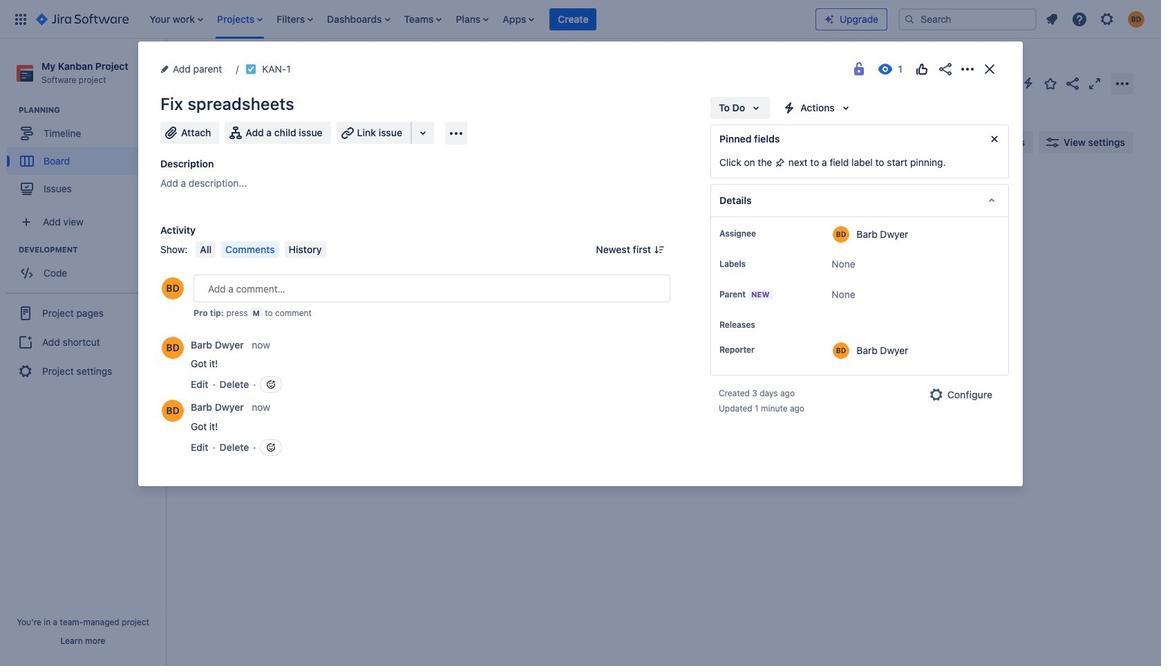 Task type: vqa. For each thing, say whether or not it's contained in the screenshot.
Add Attachment icon
no



Task type: describe. For each thing, give the bounding box(es) containing it.
2 list item from the left
[[213, 0, 267, 38]]

primary element
[[8, 0, 816, 38]]

Add a comment… field
[[194, 275, 671, 302]]

2 more information about barb dwyer image from the top
[[162, 400, 184, 422]]

copy link to issue image
[[288, 63, 299, 74]]

vote options: no one has voted for this issue yet. image
[[914, 61, 931, 77]]

1 heading from the top
[[19, 105, 165, 116]]

hide message image
[[987, 131, 1004, 147]]

8 list item from the left
[[550, 0, 597, 38]]

2 more information about barb dwyer image from the top
[[834, 342, 850, 359]]

0 vertical spatial task image
[[246, 64, 257, 75]]

Search this board text field
[[195, 130, 259, 155]]

0 horizontal spatial list
[[143, 0, 816, 38]]

2 vertical spatial group
[[6, 293, 160, 391]]

create column image
[[782, 181, 798, 198]]

0 horizontal spatial task image
[[205, 250, 216, 261]]



Task type: locate. For each thing, give the bounding box(es) containing it.
1 vertical spatial add reaction image
[[266, 442, 277, 453]]

1 list item from the left
[[145, 0, 208, 38]]

1 vertical spatial group
[[7, 244, 165, 291]]

4 list item from the left
[[323, 0, 395, 38]]

list
[[143, 0, 816, 38], [1040, 7, 1154, 31]]

star kan board image
[[1043, 75, 1060, 92]]

group
[[7, 105, 165, 207], [7, 244, 165, 291], [6, 293, 160, 391]]

1 vertical spatial heading
[[19, 244, 165, 255]]

add reaction image for second more information about barb dwyer image from the top
[[266, 442, 277, 453]]

enter full screen image
[[1087, 75, 1104, 92]]

6 list item from the left
[[452, 0, 493, 38]]

copy link to comment image
[[273, 401, 284, 412]]

3 list item from the left
[[273, 0, 318, 38]]

menu bar
[[193, 241, 329, 258]]

None search field
[[899, 8, 1037, 30]]

5 list item from the left
[[400, 0, 446, 38]]

2 add reaction image from the top
[[266, 442, 277, 453]]

link web pages and more image
[[415, 124, 432, 141]]

0 vertical spatial add reaction image
[[266, 379, 277, 390]]

add reaction image
[[266, 379, 277, 390], [266, 442, 277, 453]]

add reaction image for second more information about barb dwyer image from the bottom of the page
[[266, 379, 277, 390]]

1 vertical spatial more information about barb dwyer image
[[834, 342, 850, 359]]

task image
[[246, 64, 257, 75], [205, 250, 216, 261]]

banner
[[0, 0, 1162, 39]]

1 more information about barb dwyer image from the top
[[162, 337, 184, 359]]

add reaction image up 'copy link to comment' icon
[[266, 379, 277, 390]]

2 heading from the top
[[19, 244, 165, 255]]

0 vertical spatial heading
[[19, 105, 165, 116]]

0 vertical spatial more information about barb dwyer image
[[162, 337, 184, 359]]

heading
[[19, 105, 165, 116], [19, 244, 165, 255]]

1 horizontal spatial list
[[1040, 7, 1154, 31]]

7 list item from the left
[[499, 0, 539, 38]]

details element
[[711, 184, 1010, 217]]

actions image
[[960, 61, 977, 77]]

0 vertical spatial group
[[7, 105, 165, 207]]

dialog
[[138, 41, 1024, 486]]

Search field
[[899, 8, 1037, 30]]

add people image
[[340, 134, 357, 151]]

sidebar element
[[0, 39, 166, 666]]

add reaction image down 'copy link to comment' icon
[[266, 442, 277, 453]]

1 horizontal spatial task image
[[246, 64, 257, 75]]

list item
[[145, 0, 208, 38], [213, 0, 267, 38], [273, 0, 318, 38], [323, 0, 395, 38], [400, 0, 446, 38], [452, 0, 493, 38], [499, 0, 539, 38], [550, 0, 597, 38]]

more information about barb dwyer image
[[162, 337, 184, 359], [162, 400, 184, 422]]

more information about barb dwyer image
[[834, 226, 850, 243], [834, 342, 850, 359]]

0 vertical spatial more information about barb dwyer image
[[834, 226, 850, 243]]

1 add reaction image from the top
[[266, 379, 277, 390]]

jira software image
[[36, 11, 129, 27], [36, 11, 129, 27]]

1 more information about barb dwyer image from the top
[[834, 226, 850, 243]]

1 vertical spatial more information about barb dwyer image
[[162, 400, 184, 422]]

close image
[[982, 61, 999, 77]]

1 vertical spatial task image
[[205, 250, 216, 261]]

search image
[[905, 13, 916, 25]]



